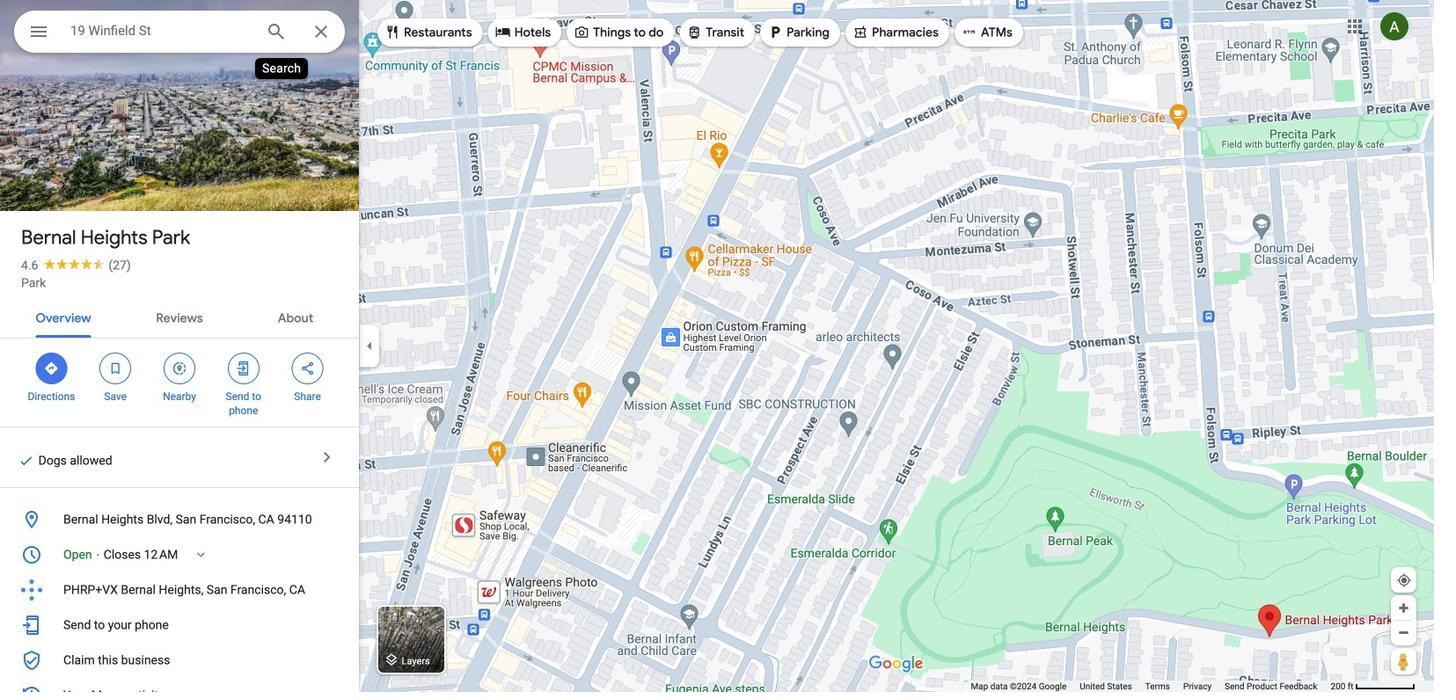 Task type: locate. For each thing, give the bounding box(es) containing it.
none field inside 19 winfield st field
[[70, 20, 252, 41]]

zoom in image
[[1397, 602, 1410, 615]]

None search field
[[14, 11, 345, 58]]

collapse side panel image
[[360, 337, 379, 356]]

information for bernal heights park region
[[0, 499, 359, 692]]

actions for bernal heights park region
[[0, 339, 359, 427]]

photo of bernal heights park image
[[0, 0, 359, 240]]

27 reviews element
[[109, 258, 131, 273]]

None field
[[70, 20, 252, 41]]

google account: augustus odena  
(augustus@adept.ai) image
[[1381, 12, 1409, 41]]

19 Winfield St field
[[14, 11, 345, 58]]

tab list
[[0, 296, 359, 338]]

4.6 stars image
[[38, 258, 109, 270]]

hours image
[[21, 545, 42, 566]]

show your location image
[[1396, 573, 1412, 589]]



Task type: describe. For each thing, give the bounding box(es) containing it.
none search field inside google maps element
[[14, 11, 345, 58]]

google maps element
[[0, 0, 1434, 692]]

zoom out image
[[1397, 626, 1410, 640]]

dogs allowed group
[[11, 452, 112, 470]]

show open hours for the week image
[[193, 547, 209, 563]]

show street view coverage image
[[1391, 648, 1417, 675]]

copy plus code image
[[293, 582, 309, 598]]

bernal heights park main content
[[0, 0, 359, 692]]

tab list inside google maps element
[[0, 296, 359, 338]]



Task type: vqa. For each thing, say whether or not it's contained in the screenshot.
the
no



